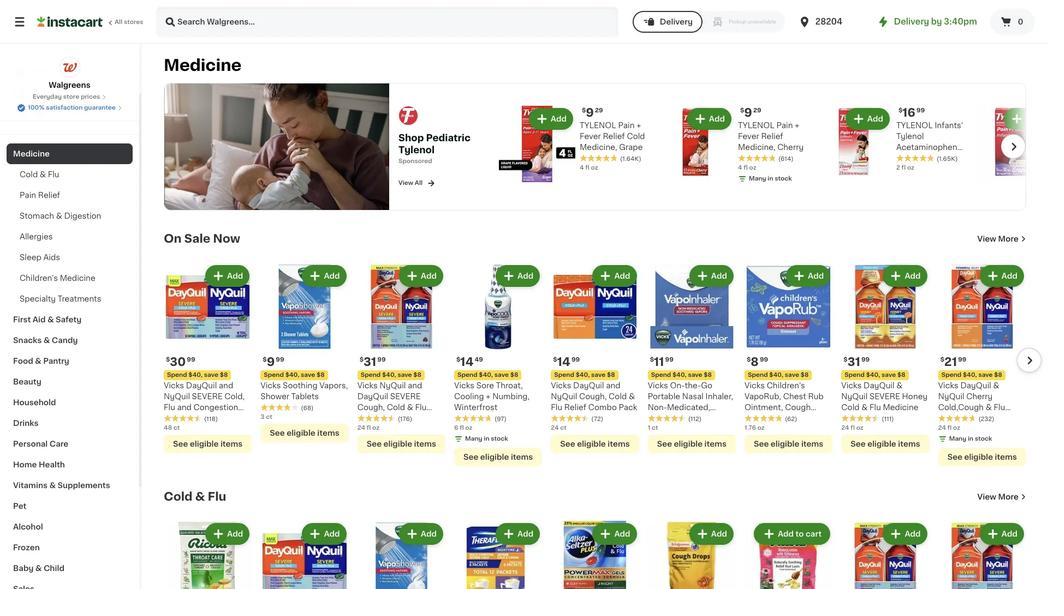Task type: describe. For each thing, give the bounding box(es) containing it.
48
[[164, 426, 172, 432]]

and for 31
[[408, 382, 422, 390]]

& inside vicks nyquil and dayquil severe cough, cold & flu relief liquid
[[407, 404, 413, 412]]

see eligible items for vicks on-the-go portable nasal inhaler, non-medicated, menthol scent
[[657, 441, 727, 448]]

health
[[39, 462, 65, 469]]

eligible for vicks children's vaporub, chest rub ointment, cough suppressant
[[771, 441, 800, 448]]

$40, for vicks children's vaporub, chest rub ointment, cough suppressant
[[770, 373, 784, 379]]

99 inside $ 16 99
[[917, 108, 925, 114]]

(118)
[[204, 417, 218, 423]]

prices
[[81, 94, 100, 100]]

pain for medicine,
[[777, 122, 793, 129]]

severe for cough,
[[390, 393, 421, 401]]

see eligible items for vicks dayquil & nyquil severe honey cold & flu medicine
[[851, 441, 921, 448]]

dayquil for 30
[[186, 382, 217, 390]]

on
[[164, 233, 182, 245]]

relief inside vicks nyquil and dayquil severe cough, cold & flu relief liquid
[[358, 415, 380, 423]]

pediatric
[[426, 134, 471, 142]]

1 horizontal spatial many
[[749, 176, 767, 182]]

shop pediatric tylenol spo nsored
[[399, 134, 471, 164]]

$40, for vicks on-the-go portable nasal inhaler, non-medicated, menthol scent
[[673, 373, 687, 379]]

delivery for delivery
[[660, 18, 693, 26]]

sleep aids
[[20, 254, 60, 262]]

aids
[[43, 254, 60, 262]]

0 button
[[991, 9, 1036, 35]]

24 for vicks dayquil & nyquil cherry cold,cough & flu medicine
[[939, 426, 947, 432]]

pet
[[13, 503, 26, 511]]

medicine, inside tylenol pain + fever relief medicine, cherry
[[738, 144, 776, 151]]

24 fl oz for vicks dayquil & nyquil severe honey cold & flu medicine
[[842, 426, 864, 432]]

cold inside tylenol pain + fever relief cold medicine, grape
[[627, 133, 645, 140]]

guarantee
[[84, 105, 116, 111]]

baby & child link
[[7, 559, 133, 580]]

instacart logo image
[[37, 15, 103, 28]]

product group containing 11
[[648, 263, 736, 454]]

delivery for delivery by 3:40pm
[[895, 17, 930, 26]]

ct for 11
[[652, 426, 659, 432]]

tylenol for tylenol pain + fever relief medicine, cherry
[[738, 122, 775, 129]]

flu inside vicks nyquil and dayquil severe cough, cold & flu relief liquid
[[415, 404, 427, 412]]

specialty
[[20, 296, 56, 303]]

digestion
[[64, 212, 101, 220]]

allergies link
[[7, 227, 133, 247]]

$8 for vicks dayquil and nyquil cough, cold & flu relief combo pack
[[607, 373, 615, 379]]

all stores
[[115, 19, 143, 25]]

$40, for vicks dayquil & nyquil severe honey cold & flu medicine
[[867, 373, 881, 379]]

spend $40, save $8 for vicks dayquil and nyquil cough, cold & flu relief combo pack
[[555, 373, 615, 379]]

pack
[[619, 404, 638, 412]]

add to cart button
[[755, 525, 830, 545]]

first
[[13, 316, 31, 324]]

medicine link
[[7, 144, 133, 164]]

see for vicks children's vaporub, chest rub ointment, cough suppressant
[[754, 441, 769, 448]]

service type group
[[633, 11, 785, 33]]

shower
[[261, 393, 289, 401]]

spend $40, save $8 for vicks sore throat, cooling + numbing, winterfrost
[[458, 373, 519, 379]]

pain relief link
[[7, 185, 133, 206]]

shop link
[[7, 61, 133, 82]]

personal
[[13, 441, 48, 448]]

vicks dayquil and nyquil severe cold, flu and congestion medicine, liquicaps
[[164, 382, 245, 423]]

vicks for vicks dayquil & nyquil severe honey cold & flu medicine
[[842, 382, 862, 390]]

buy
[[31, 90, 46, 97]]

vicks for vicks soothing vapors, shower tablets
[[261, 382, 281, 390]]

$ for vicks dayquil and nyquil cough, cold & flu relief combo pack
[[553, 357, 558, 363]]

care
[[50, 441, 68, 448]]

vitamins & supplements
[[13, 482, 110, 490]]

scent
[[682, 415, 704, 423]]

inhaler,
[[706, 393, 734, 401]]

winterfrost
[[454, 404, 498, 412]]

oz for tylenol pain + fever relief cold medicine, grape
[[591, 165, 599, 171]]

fever for tylenol pain + fever relief cold medicine, grape
[[580, 133, 601, 140]]

$ inside $ 16 99
[[899, 108, 903, 114]]

sleep aids link
[[7, 247, 133, 268]]

flu inside the vicks dayquil & nyquil severe honey cold & flu medicine
[[870, 404, 882, 412]]

spo
[[399, 158, 411, 164]]

dye-
[[936, 155, 956, 162]]

sale
[[184, 233, 211, 245]]

by
[[932, 17, 943, 26]]

vicks nyquil and dayquil severe cough, cold & flu relief liquid
[[358, 382, 427, 423]]

more for cold & flu
[[999, 494, 1019, 501]]

combo
[[589, 404, 617, 412]]

product group containing 21
[[939, 263, 1027, 467]]

stock for 14
[[491, 436, 508, 442]]

& inside the vicks dayquil and nyquil cough, cold & flu relief combo pack
[[629, 393, 635, 401]]

oz right the '1.76'
[[758, 426, 765, 432]]

$40, for vicks dayquil and nyquil severe cold, flu and congestion medicine, liquicaps
[[189, 373, 203, 379]]

49
[[475, 357, 483, 363]]

see eligible items for vicks soothing vapors, shower tablets
[[270, 430, 340, 438]]

sore
[[477, 382, 494, 390]]

shop for shop
[[31, 68, 51, 75]]

add link
[[974, 106, 1049, 182]]

tablets
[[291, 393, 319, 401]]

children's medicine
[[20, 275, 95, 282]]

in for 14
[[484, 436, 490, 442]]

add inside button
[[778, 531, 794, 539]]

16
[[903, 107, 916, 118]]

eligible for vicks nyquil and dayquil severe cough, cold & flu relief liquid
[[384, 441, 412, 448]]

vicks dayquil & nyquil severe honey cold & flu medicine
[[842, 382, 928, 412]]

add to cart
[[778, 531, 822, 539]]

cherry inside tylenol pain + fever relief medicine, cherry
[[778, 144, 804, 151]]

spend for vicks dayquil and nyquil cough, cold & flu relief combo pack
[[555, 373, 575, 379]]

on-
[[670, 382, 685, 390]]

oz for vicks sore throat, cooling + numbing, winterfrost
[[466, 426, 473, 432]]

vitamins
[[13, 482, 48, 490]]

spend for vicks children's vaporub, chest rub ointment, cough suppressant
[[748, 373, 768, 379]]

flu inside the vicks dayquil and nyquil cough, cold & flu relief combo pack
[[551, 404, 563, 412]]

on sale now
[[164, 233, 240, 245]]

food & pantry link
[[7, 351, 133, 372]]

pain relief
[[20, 192, 60, 199]]

walgreens link
[[49, 57, 90, 91]]

aid
[[33, 316, 46, 324]]

see eligible items button for vicks dayquil & nyquil severe honey cold & flu medicine
[[842, 435, 930, 454]]

nyquil for 14
[[551, 393, 578, 401]]

snacks & candy link
[[7, 330, 133, 351]]

see eligible items button for vicks children's vaporub, chest rub ointment, cough suppressant
[[745, 435, 833, 454]]

many for 21
[[950, 436, 967, 442]]

snacks & candy
[[13, 337, 78, 345]]

product group containing 30
[[164, 263, 252, 454]]

$8 for vicks sore throat, cooling + numbing, winterfrost
[[511, 373, 519, 379]]

+ inside vicks sore throat, cooling + numbing, winterfrost
[[486, 393, 491, 401]]

see eligible items button for vicks sore throat, cooling + numbing, winterfrost
[[454, 448, 543, 467]]

medicine inside "vicks dayquil & nyquil cherry cold,cough & flu medicine"
[[939, 415, 974, 423]]

view for on sale now
[[978, 235, 997, 243]]

$8 for vicks nyquil and dayquil severe cough, cold & flu relief liquid
[[414, 373, 422, 379]]

tylenol for tylenol
[[897, 133, 925, 140]]

4 for tylenol pain + fever relief cold medicine, grape
[[580, 165, 584, 171]]

everyday store prices link
[[33, 93, 107, 102]]

31 for nyquil
[[364, 357, 376, 368]]

$8 for vicks dayquil & nyquil cherry cold,cough & flu medicine
[[995, 373, 1003, 379]]

severe for honey
[[870, 393, 901, 401]]

medicine, inside vicks dayquil and nyquil severe cold, flu and congestion medicine, liquicaps
[[164, 415, 201, 423]]

vaporub,
[[745, 393, 782, 401]]

vitamins & supplements link
[[7, 476, 133, 497]]

nsored
[[411, 158, 433, 164]]

24 ct
[[551, 426, 567, 432]]

$ 9 99
[[263, 357, 284, 368]]

spend $40, save $8 for vicks soothing vapors, shower tablets
[[264, 373, 325, 379]]

dayquil for 14
[[574, 382, 604, 390]]

100%
[[28, 105, 44, 111]]

28204
[[816, 17, 843, 26]]

3:40pm
[[945, 17, 978, 26]]

and up '48 ct'
[[177, 404, 192, 412]]

pantry
[[43, 358, 69, 365]]

(112)
[[689, 417, 702, 423]]

pet link
[[7, 497, 133, 517]]

food
[[13, 358, 33, 365]]

$ 30 99
[[166, 357, 195, 368]]

items for vicks dayquil and nyquil severe cold, flu and congestion medicine, liquicaps
[[221, 441, 243, 448]]

24 for vicks dayquil & nyquil severe honey cold & flu medicine
[[842, 426, 850, 432]]

1
[[648, 426, 651, 432]]

item carousel region
[[149, 259, 1042, 474]]

nyquil inside vicks nyquil and dayquil severe cough, cold & flu relief liquid
[[380, 382, 406, 390]]

lists
[[31, 111, 49, 119]]

0 vertical spatial view
[[399, 180, 414, 186]]

acetaminophen
[[897, 144, 958, 151]]

severe for cold,
[[192, 393, 223, 401]]

ct for 14
[[561, 426, 567, 432]]

fever for tylenol pain + fever relief medicine, cherry
[[738, 133, 760, 140]]

tylenol infants' tylenol acetaminophen medicine, dye- free cherry
[[897, 122, 964, 173]]

spend for vicks soothing vapors, shower tablets
[[264, 373, 284, 379]]

0 vertical spatial cold & flu
[[20, 171, 59, 179]]

non-
[[648, 404, 667, 412]]

spend for vicks dayquil & nyquil cherry cold,cough & flu medicine
[[942, 373, 962, 379]]

items for vicks dayquil and nyquil cough, cold & flu relief combo pack
[[608, 441, 630, 448]]

relief inside tylenol pain + fever relief medicine, cherry
[[762, 133, 784, 140]]

delivery button
[[633, 11, 703, 33]]

view more for on sale now
[[978, 235, 1019, 243]]

spend for vicks dayquil and nyquil severe cold, flu and congestion medicine, liquicaps
[[167, 373, 187, 379]]

it
[[48, 90, 53, 97]]

items for vicks dayquil & nyquil cherry cold,cough & flu medicine
[[995, 454, 1018, 462]]

fl for vicks sore throat, cooling + numbing, winterfrost
[[460, 426, 464, 432]]

fl for tylenol infants' tylenol acetaminophen medicine, dye- free cherry
[[902, 165, 906, 171]]

(1.65k)
[[937, 156, 958, 162]]



Task type: vqa. For each thing, say whether or not it's contained in the screenshot.
Gushers to the left
no



Task type: locate. For each thing, give the bounding box(es) containing it.
fl down the vicks dayquil & nyquil severe honey cold & flu medicine
[[851, 426, 855, 432]]

8 save from the left
[[688, 373, 703, 379]]

$8 up the vicks dayquil and nyquil cough, cold & flu relief combo pack
[[607, 373, 615, 379]]

vicks soothing vapors, shower tablets
[[261, 382, 348, 401]]

eligible for vicks sore throat, cooling + numbing, winterfrost
[[481, 454, 509, 462]]

household
[[13, 399, 56, 407]]

ct for 30
[[174, 426, 180, 432]]

tylenol image
[[399, 106, 418, 126]]

3 $40, from the left
[[479, 373, 493, 379]]

99 up the soothing
[[276, 357, 284, 363]]

Search field
[[157, 8, 618, 36]]

1 vertical spatial more
[[999, 494, 1019, 501]]

2 view more from the top
[[978, 494, 1019, 501]]

1 vertical spatial cold & flu link
[[164, 491, 226, 504]]

oz down vicks nyquil and dayquil severe cough, cold & flu relief liquid
[[373, 426, 380, 432]]

children's medicine link
[[7, 268, 133, 289]]

1 horizontal spatial cold & flu link
[[164, 491, 226, 504]]

supplements
[[58, 482, 110, 490]]

oz for tylenol pain + fever relief medicine, cherry
[[750, 165, 757, 171]]

product group containing 9
[[261, 263, 349, 443]]

1 tylenol from the left
[[580, 122, 617, 129]]

nyquil up cold,cough at the right bottom
[[939, 393, 965, 401]]

chest
[[784, 393, 807, 401]]

0 horizontal spatial shop
[[31, 68, 51, 75]]

0 vertical spatial children's
[[20, 275, 58, 282]]

severe inside vicks dayquil and nyquil severe cold, flu and congestion medicine, liquicaps
[[192, 393, 223, 401]]

save for vicks dayquil and nyquil severe cold, flu and congestion medicine, liquicaps
[[204, 373, 218, 379]]

spend $40, save $8 for vicks nyquil and dayquil severe cough, cold & flu relief liquid
[[361, 373, 422, 379]]

$40, up the soothing
[[285, 373, 300, 379]]

eligible down the (232)
[[965, 454, 994, 462]]

pain inside tylenol pain + fever relief cold medicine, grape
[[619, 122, 635, 129]]

24 down the vicks dayquil and nyquil cough, cold & flu relief combo pack
[[551, 426, 559, 432]]

on sale now link
[[164, 233, 240, 246]]

tylenol inside shop pediatric tylenol spo nsored
[[399, 146, 435, 155]]

oz down cold,cough at the right bottom
[[954, 426, 961, 432]]

relief left liquid
[[358, 415, 380, 423]]

items for vicks soothing vapors, shower tablets
[[317, 430, 340, 438]]

$ 8 99
[[747, 357, 769, 368]]

2 fl oz
[[897, 165, 915, 171]]

throat,
[[496, 382, 523, 390]]

99 inside $ 21 99
[[959, 357, 967, 363]]

1 horizontal spatial $ 31 99
[[844, 357, 870, 368]]

vicks dayquil & nyquil cherry cold,cough & flu medicine
[[939, 382, 1006, 423]]

more for on sale now
[[999, 235, 1019, 243]]

save up throat,
[[495, 373, 509, 379]]

save up "the-" at the bottom of page
[[688, 373, 703, 379]]

see eligible items button down (176)
[[358, 435, 446, 454]]

1 vertical spatial all
[[415, 180, 423, 186]]

spend down $ 14 49
[[458, 373, 478, 379]]

99 right "30"
[[187, 357, 195, 363]]

more
[[999, 235, 1019, 243], [999, 494, 1019, 501]]

$ 31 99
[[844, 357, 870, 368], [360, 357, 386, 368]]

view all
[[399, 180, 423, 186]]

tylenol inside tylenol infants' tylenol acetaminophen medicine, dye- free cherry
[[897, 122, 933, 129]]

3
[[261, 415, 265, 421]]

tylenol inside tylenol pain + fever relief cold medicine, grape
[[580, 122, 617, 129]]

home health
[[13, 462, 65, 469]]

view for cold & flu
[[978, 494, 997, 501]]

1 vertical spatial shop
[[399, 134, 424, 142]]

$8
[[220, 373, 228, 379], [317, 373, 325, 379], [511, 373, 519, 379], [607, 373, 615, 379], [801, 373, 809, 379], [898, 373, 906, 379], [414, 373, 422, 379], [704, 373, 712, 379], [995, 373, 1003, 379]]

see eligible items for vicks dayquil and nyquil cough, cold & flu relief combo pack
[[561, 441, 630, 448]]

0 horizontal spatial 4 fl oz
[[580, 165, 599, 171]]

$8 up 'chest'
[[801, 373, 809, 379]]

0 horizontal spatial delivery
[[660, 18, 693, 26]]

& inside "link"
[[47, 316, 54, 324]]

7 $40, from the left
[[382, 373, 396, 379]]

0 horizontal spatial +
[[486, 393, 491, 401]]

all left stores
[[115, 19, 122, 25]]

flu
[[48, 171, 59, 179], [164, 404, 175, 412], [551, 404, 563, 412], [870, 404, 882, 412], [415, 404, 427, 412], [994, 404, 1006, 412], [208, 492, 226, 503]]

5 vicks from the left
[[745, 382, 765, 390]]

None search field
[[156, 7, 619, 37]]

1 horizontal spatial pain
[[619, 122, 635, 129]]

cough
[[786, 404, 811, 412]]

0 vertical spatial view more link
[[978, 234, 1027, 245]]

nyquil for 31
[[842, 393, 868, 401]]

2 view more link from the top
[[978, 492, 1027, 503]]

1 vertical spatial children's
[[767, 382, 806, 390]]

save
[[204, 373, 218, 379], [301, 373, 315, 379], [495, 373, 509, 379], [592, 373, 606, 379], [785, 373, 800, 379], [882, 373, 897, 379], [398, 373, 412, 379], [688, 373, 703, 379], [979, 373, 993, 379]]

2 horizontal spatial stock
[[976, 436, 993, 442]]

$8 up go
[[704, 373, 712, 379]]

ct for 9
[[266, 415, 272, 421]]

snacks
[[13, 337, 42, 345]]

see eligible items down (111)
[[851, 441, 921, 448]]

soothing
[[283, 382, 318, 390]]

all
[[115, 19, 122, 25], [415, 180, 423, 186]]

vicks inside vicks children's vaporub, chest rub ointment, cough suppressant
[[745, 382, 765, 390]]

go
[[701, 382, 713, 390]]

1 horizontal spatial tylenol
[[897, 133, 925, 140]]

fl down cold,cough at the right bottom
[[948, 426, 952, 432]]

vicks for vicks sore throat, cooling + numbing, winterfrost
[[454, 382, 475, 390]]

9 spend $40, save $8 from the left
[[942, 373, 1003, 379]]

fl inside product group
[[948, 426, 952, 432]]

$ inside $ 14 49
[[457, 357, 461, 363]]

spend
[[167, 373, 187, 379], [264, 373, 284, 379], [458, 373, 478, 379], [555, 373, 575, 379], [748, 373, 768, 379], [845, 373, 865, 379], [361, 373, 381, 379], [651, 373, 671, 379], [942, 373, 962, 379]]

1 horizontal spatial 4
[[738, 165, 743, 171]]

view
[[399, 180, 414, 186], [978, 235, 997, 243], [978, 494, 997, 501]]

shop up the buy
[[31, 68, 51, 75]]

1 horizontal spatial tylenol
[[738, 122, 775, 129]]

1 horizontal spatial 31
[[848, 357, 861, 368]]

store
[[63, 94, 79, 100]]

31
[[848, 357, 861, 368], [364, 357, 376, 368]]

children's up 'chest'
[[767, 382, 806, 390]]

flu inside "vicks dayquil & nyquil cherry cold,cough & flu medicine"
[[994, 404, 1006, 412]]

save for vicks children's vaporub, chest rub ointment, cough suppressant
[[785, 373, 800, 379]]

4 spend $40, save $8 from the left
[[555, 373, 615, 379]]

1 vertical spatial cherry
[[916, 165, 942, 173]]

spend down $ 9 99
[[264, 373, 284, 379]]

spend $40, save $8 up the vicks dayquil & nyquil severe honey cold & flu medicine
[[845, 373, 906, 379]]

frozen
[[13, 545, 40, 552]]

mom holding baby kissing baby's hand tylenol image
[[164, 84, 389, 210]]

medicine inside the vicks dayquil & nyquil severe honey cold & flu medicine
[[883, 404, 919, 412]]

2
[[897, 165, 901, 171]]

cherry
[[778, 144, 804, 151], [916, 165, 942, 173], [967, 393, 993, 401]]

cough, inside the vicks dayquil and nyquil cough, cold & flu relief combo pack
[[580, 393, 607, 401]]

oz right 2
[[908, 165, 915, 171]]

100% satisfaction guarantee button
[[17, 102, 122, 113]]

5 spend $40, save $8 from the left
[[748, 373, 809, 379]]

0 horizontal spatial tylenol
[[399, 146, 435, 155]]

2 horizontal spatial tylenol
[[897, 122, 933, 129]]

3 $8 from the left
[[511, 373, 519, 379]]

vicks inside vicks sore throat, cooling + numbing, winterfrost
[[454, 382, 475, 390]]

0 vertical spatial tylenol
[[897, 133, 925, 140]]

dayquil inside vicks nyquil and dayquil severe cough, cold & flu relief liquid
[[358, 393, 388, 401]]

1 spend $40, save $8 from the left
[[167, 373, 228, 379]]

safety
[[56, 316, 82, 324]]

2 spend from the left
[[264, 373, 284, 379]]

see eligible items button
[[261, 424, 349, 443], [164, 435, 252, 454], [551, 435, 639, 454], [745, 435, 833, 454], [842, 435, 930, 454], [358, 435, 446, 454], [648, 435, 736, 454], [454, 448, 543, 467], [939, 448, 1027, 467]]

$ inside $ 30 99
[[166, 357, 170, 363]]

1 31 from the left
[[848, 357, 861, 368]]

dayquil inside the vicks dayquil & nyquil severe honey cold & flu medicine
[[864, 382, 895, 390]]

view more for cold & flu
[[978, 494, 1019, 501]]

$8 up cold,
[[220, 373, 228, 379]]

0 vertical spatial view more
[[978, 235, 1019, 243]]

1 24 from the left
[[551, 426, 559, 432]]

view more link for flu
[[978, 492, 1027, 503]]

and for 14
[[606, 382, 621, 390]]

9 up shower
[[267, 357, 275, 368]]

eligible for vicks soothing vapors, shower tablets
[[287, 430, 316, 438]]

1 more from the top
[[999, 235, 1019, 243]]

0 horizontal spatial pain
[[20, 192, 36, 199]]

dayquil inside vicks dayquil and nyquil severe cold, flu and congestion medicine, liquicaps
[[186, 382, 217, 390]]

24 down vicks nyquil and dayquil severe cough, cold & flu relief liquid
[[358, 426, 365, 432]]

$ for vicks dayquil & nyquil cherry cold,cough & flu medicine
[[941, 357, 945, 363]]

2 horizontal spatial many in stock
[[950, 436, 993, 442]]

tylenol pain + fever relief cold medicine, grape
[[580, 122, 645, 151]]

4 fl oz down tylenol pain + fever relief medicine, cherry
[[738, 165, 757, 171]]

many in stock for 14
[[465, 436, 508, 442]]

oz down tylenol pain + fever relief medicine, cherry
[[750, 165, 757, 171]]

many in stock down the (232)
[[950, 436, 993, 442]]

99 inside $ 30 99
[[187, 357, 195, 363]]

0 horizontal spatial 14
[[461, 357, 474, 368]]

children's up specialty
[[20, 275, 58, 282]]

$ 14 99
[[553, 357, 580, 368]]

0 horizontal spatial all
[[115, 19, 122, 25]]

many down tylenol pain + fever relief medicine, cherry
[[749, 176, 767, 182]]

2 vertical spatial view
[[978, 494, 997, 501]]

2 horizontal spatial severe
[[870, 393, 901, 401]]

oz for tylenol infants' tylenol acetaminophen medicine, dye- free cherry
[[908, 165, 915, 171]]

and inside the vicks dayquil and nyquil cough, cold & flu relief combo pack
[[606, 382, 621, 390]]

severe inside the vicks dayquil & nyquil severe honey cold & flu medicine
[[870, 393, 901, 401]]

$40, for vicks soothing vapors, shower tablets
[[285, 373, 300, 379]]

items
[[317, 430, 340, 438], [221, 441, 243, 448], [608, 441, 630, 448], [802, 441, 824, 448], [899, 441, 921, 448], [414, 441, 436, 448], [705, 441, 727, 448], [511, 454, 533, 462], [995, 454, 1018, 462]]

see eligible items for vicks children's vaporub, chest rub ointment, cough suppressant
[[754, 441, 824, 448]]

medicine
[[164, 57, 242, 73], [13, 150, 50, 158], [60, 275, 95, 282], [883, 404, 919, 412], [939, 415, 974, 423]]

0 horizontal spatial $ 9 29
[[582, 107, 603, 118]]

spend down "21"
[[942, 373, 962, 379]]

1 vertical spatial tylenol
[[399, 146, 435, 155]]

nyquil inside the vicks dayquil and nyquil cough, cold & flu relief combo pack
[[551, 393, 578, 401]]

tylenol
[[897, 133, 925, 140], [399, 146, 435, 155]]

24 fl oz for vicks nyquil and dayquil severe cough, cold & flu relief liquid
[[358, 426, 380, 432]]

cold inside vicks nyquil and dayquil severe cough, cold & flu relief liquid
[[387, 404, 405, 412]]

cherry inside tylenol infants' tylenol acetaminophen medicine, dye- free cherry
[[916, 165, 942, 173]]

walgreens logo image
[[59, 57, 80, 78]]

6 spend $40, save $8 from the left
[[845, 373, 906, 379]]

see for vicks sore throat, cooling + numbing, winterfrost
[[464, 454, 479, 462]]

spend for vicks on-the-go portable nasal inhaler, non-medicated, menthol scent
[[651, 373, 671, 379]]

3 ct
[[261, 415, 272, 421]]

14 for $ 14 99
[[558, 357, 571, 368]]

and inside vicks nyquil and dayquil severe cough, cold & flu relief liquid
[[408, 382, 422, 390]]

see down liquid
[[367, 441, 382, 448]]

0 vertical spatial cough,
[[580, 393, 607, 401]]

1 horizontal spatial 9
[[586, 107, 594, 118]]

8 $40, from the left
[[673, 373, 687, 379]]

spend $40, save $8
[[167, 373, 228, 379], [264, 373, 325, 379], [458, 373, 519, 379], [555, 373, 615, 379], [748, 373, 809, 379], [845, 373, 906, 379], [361, 373, 422, 379], [651, 373, 712, 379], [942, 373, 1003, 379]]

see eligible items down the (118)
[[173, 441, 243, 448]]

shop inside shop pediatric tylenol spo nsored
[[399, 134, 424, 142]]

$40, up "sore"
[[479, 373, 493, 379]]

2 horizontal spatial cherry
[[967, 393, 993, 401]]

1 $40, from the left
[[189, 373, 203, 379]]

3 vicks from the left
[[454, 382, 475, 390]]

1 horizontal spatial cherry
[[916, 165, 942, 173]]

14 for $ 14 49
[[461, 357, 474, 368]]

9 vicks from the left
[[939, 382, 959, 390]]

eligible down the (112)
[[674, 441, 703, 448]]

pain inside 'link'
[[20, 192, 36, 199]]

7 vicks from the left
[[358, 382, 378, 390]]

9 spend from the left
[[942, 373, 962, 379]]

1 $ 9 29 from the left
[[582, 107, 603, 118]]

save up 'chest'
[[785, 373, 800, 379]]

vicks inside "vicks dayquil & nyquil cherry cold,cough & flu medicine"
[[939, 382, 959, 390]]

$8 up vicks nyquil and dayquil severe cough, cold & flu relief liquid
[[414, 373, 422, 379]]

1 29 from the left
[[595, 108, 603, 114]]

3 tylenol from the left
[[897, 122, 933, 129]]

3 spend from the left
[[458, 373, 478, 379]]

product group
[[164, 263, 252, 454], [261, 263, 349, 443], [358, 263, 446, 454], [454, 263, 543, 467], [551, 263, 639, 454], [648, 263, 736, 454], [745, 263, 833, 454], [842, 263, 930, 454], [939, 263, 1027, 467], [164, 522, 252, 590], [261, 522, 349, 590], [358, 522, 446, 590], [454, 522, 543, 590], [551, 522, 639, 590], [648, 522, 736, 590], [745, 522, 833, 590], [842, 522, 930, 590], [939, 522, 1027, 590]]

save for vicks sore throat, cooling + numbing, winterfrost
[[495, 373, 509, 379]]

to
[[796, 531, 804, 539]]

many down 6 fl oz on the left bottom of the page
[[465, 436, 483, 442]]

24 down the vicks dayquil & nyquil severe honey cold & flu medicine
[[842, 426, 850, 432]]

fl down tylenol pain + fever relief cold medicine, grape
[[586, 165, 590, 171]]

$40, up on-
[[673, 373, 687, 379]]

1 vertical spatial cough,
[[358, 404, 385, 412]]

$40, for vicks dayquil & nyquil cherry cold,cough & flu medicine
[[964, 373, 978, 379]]

$40, for vicks dayquil and nyquil cough, cold & flu relief combo pack
[[576, 373, 590, 379]]

8 spend $40, save $8 from the left
[[651, 373, 712, 379]]

and
[[219, 382, 233, 390], [606, 382, 621, 390], [408, 382, 422, 390], [177, 404, 192, 412]]

spend $40, save $8 up the soothing
[[264, 373, 325, 379]]

0 horizontal spatial tylenol
[[580, 122, 617, 129]]

$ inside $ 11 99
[[650, 357, 654, 363]]

5 spend from the left
[[748, 373, 768, 379]]

100% satisfaction guarantee
[[28, 105, 116, 111]]

0 horizontal spatial cold & flu link
[[7, 164, 133, 185]]

7 save from the left
[[398, 373, 412, 379]]

fl for vicks nyquil and dayquil severe cough, cold & flu relief liquid
[[367, 426, 371, 432]]

4 $8 from the left
[[607, 373, 615, 379]]

$40, for vicks sore throat, cooling + numbing, winterfrost
[[479, 373, 493, 379]]

now
[[213, 233, 240, 245]]

2 29 from the left
[[754, 108, 762, 114]]

view more link
[[978, 234, 1027, 245], [978, 492, 1027, 503]]

+ inside tylenol pain + fever relief medicine, cherry
[[795, 122, 800, 129]]

nyquil right rub
[[842, 393, 868, 401]]

$ inside $ 21 99
[[941, 357, 945, 363]]

1 horizontal spatial stock
[[775, 176, 792, 182]]

1 horizontal spatial children's
[[767, 382, 806, 390]]

product group containing add to cart
[[745, 522, 833, 590]]

1 vertical spatial cold & flu
[[164, 492, 226, 503]]

2 $40, from the left
[[285, 373, 300, 379]]

7 spend $40, save $8 from the left
[[361, 373, 422, 379]]

2 fever from the left
[[738, 133, 760, 140]]

$ inside $ 8 99
[[747, 357, 751, 363]]

spend for vicks dayquil & nyquil severe honey cold & flu medicine
[[845, 373, 865, 379]]

stock for 21
[[976, 436, 993, 442]]

9 for tylenol pain + fever relief medicine, cherry
[[745, 107, 753, 118]]

1 horizontal spatial cold & flu
[[164, 492, 226, 503]]

$8 for vicks dayquil and nyquil severe cold, flu and congestion medicine, liquicaps
[[220, 373, 228, 379]]

nyquil inside vicks dayquil and nyquil severe cold, flu and congestion medicine, liquicaps
[[164, 393, 190, 401]]

4 vicks from the left
[[551, 382, 572, 390]]

1 horizontal spatial cough,
[[580, 393, 607, 401]]

2 vertical spatial cherry
[[967, 393, 993, 401]]

(1.64k)
[[621, 156, 642, 162]]

&
[[40, 171, 46, 179], [56, 212, 62, 220], [47, 316, 54, 324], [44, 337, 50, 345], [35, 358, 41, 365], [897, 382, 903, 390], [994, 382, 1000, 390], [629, 393, 635, 401], [862, 404, 868, 412], [407, 404, 413, 412], [986, 404, 992, 412], [49, 482, 56, 490], [195, 492, 205, 503], [35, 565, 42, 573]]

1 severe from the left
[[192, 393, 223, 401]]

many in stock down (97)
[[465, 436, 508, 442]]

see eligible items button down the (112)
[[648, 435, 736, 454]]

4 24 from the left
[[939, 426, 947, 432]]

2 horizontal spatial +
[[795, 122, 800, 129]]

0 horizontal spatial many in stock
[[465, 436, 508, 442]]

nyquil up 24 ct
[[551, 393, 578, 401]]

dayquil up (111)
[[864, 382, 895, 390]]

$8 for vicks dayquil & nyquil severe honey cold & flu medicine
[[898, 373, 906, 379]]

see eligible items for vicks dayquil & nyquil cherry cold,cough & flu medicine
[[948, 454, 1018, 462]]

1 vicks from the left
[[164, 382, 184, 390]]

liquid
[[382, 415, 405, 423]]

beauty link
[[7, 372, 133, 393]]

relief up 24 ct
[[565, 404, 587, 412]]

tylenol up nsored
[[399, 146, 435, 155]]

spend down "30"
[[167, 373, 187, 379]]

fl for tylenol pain + fever relief cold medicine, grape
[[586, 165, 590, 171]]

1 horizontal spatial 24 fl oz
[[842, 426, 864, 432]]

0 horizontal spatial cold & flu
[[20, 171, 59, 179]]

cough, up combo
[[580, 393, 607, 401]]

in for 21
[[968, 436, 974, 442]]

99 for vicks soothing vapors, shower tablets
[[276, 357, 284, 363]]

specialty treatments link
[[7, 289, 133, 310]]

2 more from the top
[[999, 494, 1019, 501]]

1 fever from the left
[[580, 133, 601, 140]]

see eligible items button for vicks dayquil and nyquil cough, cold & flu relief combo pack
[[551, 435, 639, 454]]

0 horizontal spatial 29
[[595, 108, 603, 114]]

4 spend from the left
[[555, 373, 575, 379]]

4 fl oz for tylenol pain + fever relief medicine, cherry
[[738, 165, 757, 171]]

$ 9 29 up tylenol pain + fever relief medicine, cherry
[[741, 107, 762, 118]]

1 horizontal spatial many in stock
[[749, 176, 792, 182]]

6
[[454, 426, 459, 432]]

8 vicks from the left
[[648, 382, 668, 390]]

spend $40, save $8 down $ 21 99
[[942, 373, 1003, 379]]

fever inside tylenol pain + fever relief medicine, cherry
[[738, 133, 760, 140]]

0 horizontal spatial 31
[[364, 357, 376, 368]]

9 up tylenol pain + fever relief medicine, cherry
[[745, 107, 753, 118]]

drinks link
[[7, 413, 133, 434]]

0 horizontal spatial in
[[484, 436, 490, 442]]

9 for spend $40, save $8
[[267, 357, 275, 368]]

0 horizontal spatial 4
[[580, 165, 584, 171]]

cherry inside "vicks dayquil & nyquil cherry cold,cough & flu medicine"
[[967, 393, 993, 401]]

cart
[[806, 531, 822, 539]]

$ 9 29 for tylenol pain + fever relief cold medicine, grape
[[582, 107, 603, 118]]

21
[[945, 357, 958, 368]]

product group containing 8
[[745, 263, 833, 454]]

oz down the vicks dayquil & nyquil severe honey cold & flu medicine
[[857, 426, 864, 432]]

0 horizontal spatial 24 fl oz
[[358, 426, 380, 432]]

6 $40, from the left
[[867, 373, 881, 379]]

medicine, inside tylenol pain + fever relief cold medicine, grape
[[580, 144, 618, 151]]

vicks for vicks on-the-go portable nasal inhaler, non-medicated, menthol scent
[[648, 382, 668, 390]]

0 vertical spatial all
[[115, 19, 122, 25]]

portable
[[648, 393, 681, 401]]

+ inside tylenol pain + fever relief cold medicine, grape
[[637, 122, 642, 129]]

1.76
[[745, 426, 756, 432]]

99 inside $ 14 99
[[572, 357, 580, 363]]

nyquil inside the vicks dayquil & nyquil severe honey cold & flu medicine
[[842, 393, 868, 401]]

satisfaction
[[46, 105, 83, 111]]

2 spend $40, save $8 from the left
[[264, 373, 325, 379]]

2 horizontal spatial in
[[968, 436, 974, 442]]

3 spend $40, save $8 from the left
[[458, 373, 519, 379]]

tylenol
[[580, 122, 617, 129], [738, 122, 775, 129], [897, 122, 933, 129]]

4 down tylenol pain + fever relief medicine, cherry
[[738, 165, 743, 171]]

8 $8 from the left
[[704, 373, 712, 379]]

1 horizontal spatial fever
[[738, 133, 760, 140]]

1 horizontal spatial +
[[637, 122, 642, 129]]

(176)
[[398, 417, 413, 423]]

1 save from the left
[[204, 373, 218, 379]]

fl for vicks dayquil & nyquil severe honey cold & flu medicine
[[851, 426, 855, 432]]

6 vicks from the left
[[842, 382, 862, 390]]

nyquil for 30
[[164, 393, 190, 401]]

2 horizontal spatial many
[[950, 436, 967, 442]]

0 horizontal spatial children's
[[20, 275, 58, 282]]

1 horizontal spatial delivery
[[895, 17, 930, 26]]

allergies
[[20, 233, 53, 241]]

view more link for now
[[978, 234, 1027, 245]]

5 $8 from the left
[[801, 373, 809, 379]]

1 horizontal spatial in
[[768, 176, 774, 182]]

cough, inside vicks nyquil and dayquil severe cough, cold & flu relief liquid
[[358, 404, 385, 412]]

99 inside $ 11 99
[[666, 357, 674, 363]]

save for vicks dayquil & nyquil severe honey cold & flu medicine
[[882, 373, 897, 379]]

3 save from the left
[[495, 373, 509, 379]]

see for vicks dayquil & nyquil severe honey cold & flu medicine
[[851, 441, 866, 448]]

9 inside product group
[[267, 357, 275, 368]]

4
[[580, 165, 584, 171], [738, 165, 743, 171]]

9 save from the left
[[979, 373, 993, 379]]

$40, down $ 14 99
[[576, 373, 590, 379]]

dayquil inside the vicks dayquil and nyquil cough, cold & flu relief combo pack
[[574, 382, 604, 390]]

$8 up "vicks dayquil & nyquil cherry cold,cough & flu medicine"
[[995, 373, 1003, 379]]

30
[[170, 357, 186, 368]]

delivery inside button
[[660, 18, 693, 26]]

vicks inside the vicks dayquil and nyquil cough, cold & flu relief combo pack
[[551, 382, 572, 390]]

see for vicks on-the-go portable nasal inhaler, non-medicated, menthol scent
[[657, 441, 672, 448]]

1 vertical spatial view
[[978, 235, 997, 243]]

see for vicks dayquil and nyquil severe cold, flu and congestion medicine, liquicaps
[[173, 441, 188, 448]]

buy it again
[[31, 90, 77, 97]]

many down cold,cough at the right bottom
[[950, 436, 967, 442]]

0
[[1019, 18, 1024, 26]]

cherry up cold,cough at the right bottom
[[967, 393, 993, 401]]

$40, down $ 30 99
[[189, 373, 203, 379]]

1 horizontal spatial $ 9 29
[[741, 107, 762, 118]]

1 vertical spatial view more link
[[978, 492, 1027, 503]]

0 horizontal spatial cherry
[[778, 144, 804, 151]]

2 horizontal spatial 9
[[745, 107, 753, 118]]

and up cold,
[[219, 382, 233, 390]]

cold inside the vicks dayquil and nyquil cough, cold & flu relief combo pack
[[609, 393, 627, 401]]

1 horizontal spatial shop
[[399, 134, 424, 142]]

food & pantry
[[13, 358, 69, 365]]

see for vicks dayquil and nyquil cough, cold & flu relief combo pack
[[561, 441, 576, 448]]

vapors,
[[320, 382, 348, 390]]

spend $40, save $8 for vicks on-the-go portable nasal inhaler, non-medicated, menthol scent
[[651, 373, 712, 379]]

2 severe from the left
[[870, 393, 901, 401]]

5 save from the left
[[785, 373, 800, 379]]

shop down tylenol "image"
[[399, 134, 424, 142]]

vicks for vicks dayquil and nyquil cough, cold & flu relief combo pack
[[551, 382, 572, 390]]

spend for vicks nyquil and dayquil severe cough, cold & flu relief liquid
[[361, 373, 381, 379]]

oz right 6
[[466, 426, 473, 432]]

specialty treatments
[[20, 296, 101, 303]]

3 severe from the left
[[390, 393, 421, 401]]

vicks inside vicks soothing vapors, shower tablets
[[261, 382, 281, 390]]

all down nsored
[[415, 180, 423, 186]]

7 spend from the left
[[361, 373, 381, 379]]

items for vicks children's vaporub, chest rub ointment, cough suppressant
[[802, 441, 824, 448]]

vicks for vicks dayquil and nyquil severe cold, flu and congestion medicine, liquicaps
[[164, 382, 184, 390]]

vicks inside 'vicks on-the-go portable nasal inhaler, non-medicated, menthol scent'
[[648, 382, 668, 390]]

31 up vicks nyquil and dayquil severe cough, cold & flu relief liquid
[[364, 357, 376, 368]]

6 spend from the left
[[845, 373, 865, 379]]

save up the vicks dayquil & nyquil severe honey cold & flu medicine
[[882, 373, 897, 379]]

1 horizontal spatial 14
[[558, 357, 571, 368]]

7 $8 from the left
[[414, 373, 422, 379]]

pain
[[619, 122, 635, 129], [777, 122, 793, 129], [20, 192, 36, 199]]

dayquil inside "vicks dayquil & nyquil cherry cold,cough & flu medicine"
[[961, 382, 992, 390]]

many in stock inside product group
[[950, 436, 993, 442]]

2 $8 from the left
[[317, 373, 325, 379]]

$8 up vapors,
[[317, 373, 325, 379]]

relief inside pain relief 'link'
[[38, 192, 60, 199]]

2 31 from the left
[[364, 357, 376, 368]]

29 up tylenol pain + fever relief medicine, cherry
[[754, 108, 762, 114]]

1 vertical spatial view more
[[978, 494, 1019, 501]]

1 horizontal spatial severe
[[390, 393, 421, 401]]

vicks for vicks children's vaporub, chest rub ointment, cough suppressant
[[745, 382, 765, 390]]

9 $40, from the left
[[964, 373, 978, 379]]

2 4 from the left
[[738, 165, 743, 171]]

24 fl oz down the vicks dayquil & nyquil severe honey cold & flu medicine
[[842, 426, 864, 432]]

2 $ 31 99 from the left
[[360, 357, 386, 368]]

spend $40, save $8 up "sore"
[[458, 373, 519, 379]]

in down tylenol pain + fever relief medicine, cherry
[[768, 176, 774, 182]]

see for vicks soothing vapors, shower tablets
[[270, 430, 285, 438]]

pain inside tylenol pain + fever relief medicine, cherry
[[777, 122, 793, 129]]

24 fl oz
[[842, 426, 864, 432], [358, 426, 380, 432], [939, 426, 961, 432]]

0 horizontal spatial fever
[[580, 133, 601, 140]]

flu inside vicks dayquil and nyquil severe cold, flu and congestion medicine, liquicaps
[[164, 404, 175, 412]]

pain up (614)
[[777, 122, 793, 129]]

eligible down (111)
[[868, 441, 897, 448]]

dayquil
[[186, 382, 217, 390], [574, 382, 604, 390], [864, 382, 895, 390], [961, 382, 992, 390], [358, 393, 388, 401]]

relief up grape
[[603, 133, 625, 140]]

see eligible items button for vicks dayquil and nyquil severe cold, flu and congestion medicine, liquicaps
[[164, 435, 252, 454]]

1 spend from the left
[[167, 373, 187, 379]]

0 vertical spatial cherry
[[778, 144, 804, 151]]

1 horizontal spatial 4 fl oz
[[738, 165, 757, 171]]

$ inside $ 9 99
[[263, 357, 267, 363]]

99 for vicks dayquil and nyquil cough, cold & flu relief combo pack
[[572, 357, 580, 363]]

relief inside the vicks dayquil and nyquil cough, cold & flu relief combo pack
[[565, 404, 587, 412]]

see down 1.76 oz
[[754, 441, 769, 448]]

medicine, inside tylenol infants' tylenol acetaminophen medicine, dye- free cherry
[[897, 155, 934, 162]]

sleep
[[20, 254, 41, 262]]

tylenol inside tylenol pain + fever relief medicine, cherry
[[738, 122, 775, 129]]

vicks inside vicks dayquil and nyquil severe cold, flu and congestion medicine, liquicaps
[[164, 382, 184, 390]]

1 4 from the left
[[580, 165, 584, 171]]

tylenol for tylenol infants' tylenol acetaminophen medicine, dye- free cherry
[[897, 122, 933, 129]]

$ 31 99 for nyquil
[[360, 357, 386, 368]]

0 vertical spatial more
[[999, 235, 1019, 243]]

save for vicks soothing vapors, shower tablets
[[301, 373, 315, 379]]

stores
[[124, 19, 143, 25]]

0 vertical spatial shop
[[31, 68, 51, 75]]

cold inside the vicks dayquil & nyquil severe honey cold & flu medicine
[[842, 404, 860, 412]]

vicks inside vicks nyquil and dayquil severe cough, cold & flu relief liquid
[[358, 382, 378, 390]]

4 save from the left
[[592, 373, 606, 379]]

save for vicks dayquil & nyquil cherry cold,cough & flu medicine
[[979, 373, 993, 379]]

cough, up liquid
[[358, 404, 385, 412]]

$ 16 99
[[899, 107, 925, 118]]

see down 6 fl oz on the left bottom of the page
[[464, 454, 479, 462]]

oz for vicks dayquil & nyquil cherry cold,cough & flu medicine
[[954, 426, 961, 432]]

2 save from the left
[[301, 373, 315, 379]]

2 vicks from the left
[[261, 382, 281, 390]]

0 horizontal spatial stock
[[491, 436, 508, 442]]

1 14 from the left
[[461, 357, 474, 368]]

3 24 from the left
[[358, 426, 365, 432]]

$40, for vicks nyquil and dayquil severe cough, cold & flu relief liquid
[[382, 373, 396, 379]]

99 for vicks nyquil and dayquil severe cough, cold & flu relief liquid
[[378, 357, 386, 363]]

2 24 fl oz from the left
[[358, 426, 380, 432]]

stomach & digestion link
[[7, 206, 133, 227]]

oz for vicks dayquil & nyquil severe honey cold & flu medicine
[[857, 426, 864, 432]]

delivery by 3:40pm link
[[877, 15, 978, 28]]

24 for vicks nyquil and dayquil severe cough, cold & flu relief liquid
[[358, 426, 365, 432]]

2 horizontal spatial pain
[[777, 122, 793, 129]]

$8 for vicks children's vaporub, chest rub ointment, cough suppressant
[[801, 373, 809, 379]]

2 14 from the left
[[558, 357, 571, 368]]

severe inside vicks nyquil and dayquil severe cough, cold & flu relief liquid
[[390, 393, 421, 401]]

1 horizontal spatial 29
[[754, 108, 762, 114]]

save up the soothing
[[301, 373, 315, 379]]

children's inside vicks children's vaporub, chest rub ointment, cough suppressant
[[767, 382, 806, 390]]

congestion
[[194, 404, 238, 412]]

menthol
[[648, 415, 680, 423]]

1 $ 31 99 from the left
[[844, 357, 870, 368]]

0 horizontal spatial 9
[[267, 357, 275, 368]]

6 save from the left
[[882, 373, 897, 379]]

ct down the vicks dayquil and nyquil cough, cold & flu relief combo pack
[[561, 426, 567, 432]]

fever inside tylenol pain + fever relief cold medicine, grape
[[580, 133, 601, 140]]

cherry up (614)
[[778, 144, 804, 151]]

everyday
[[33, 94, 62, 100]]

1 $8 from the left
[[220, 373, 228, 379]]

baby & child
[[13, 565, 64, 573]]

spend down $ 11 99
[[651, 373, 671, 379]]

0 horizontal spatial many
[[465, 436, 483, 442]]

5 $40, from the left
[[770, 373, 784, 379]]

see eligible items down (62)
[[754, 441, 824, 448]]

tylenol inside tylenol infants' tylenol acetaminophen medicine, dye- free cherry
[[897, 133, 925, 140]]

spend down $ 8 99
[[748, 373, 768, 379]]

1 24 fl oz from the left
[[842, 426, 864, 432]]

8 spend from the left
[[651, 373, 671, 379]]

99 for vicks dayquil and nyquil severe cold, flu and congestion medicine, liquicaps
[[187, 357, 195, 363]]

vicks inside the vicks dayquil & nyquil severe honey cold & flu medicine
[[842, 382, 862, 390]]

nyquil inside "vicks dayquil & nyquil cherry cold,cough & flu medicine"
[[939, 393, 965, 401]]

6 $8 from the left
[[898, 373, 906, 379]]

stock down (97)
[[491, 436, 508, 442]]

24 down cold,cough at the right bottom
[[939, 426, 947, 432]]

$ inside $ 14 99
[[553, 357, 558, 363]]

+ for tylenol pain + fever relief cold medicine, grape
[[637, 122, 642, 129]]

see eligible items button down the (68)
[[261, 424, 349, 443]]

(232)
[[979, 417, 995, 423]]

9 $8 from the left
[[995, 373, 1003, 379]]

$8 for vicks on-the-go portable nasal inhaler, non-medicated, menthol scent
[[704, 373, 712, 379]]

treatments
[[58, 296, 101, 303]]

save for vicks nyquil and dayquil severe cough, cold & flu relief liquid
[[398, 373, 412, 379]]

1 4 fl oz from the left
[[580, 165, 599, 171]]

see down 1 ct
[[657, 441, 672, 448]]

99 inside $ 9 99
[[276, 357, 284, 363]]

99 right 11
[[666, 357, 674, 363]]

4 $40, from the left
[[576, 373, 590, 379]]

eligible for vicks dayquil & nyquil severe honey cold & flu medicine
[[868, 441, 897, 448]]

$ for vicks dayquil and nyquil severe cold, flu and congestion medicine, liquicaps
[[166, 357, 170, 363]]

$ 9 29
[[582, 107, 603, 118], [741, 107, 762, 118]]

8
[[751, 357, 759, 368]]

nyquil up liquid
[[380, 382, 406, 390]]

0 horizontal spatial cough,
[[358, 404, 385, 412]]

severe up "congestion"
[[192, 393, 223, 401]]

2 $ 9 29 from the left
[[741, 107, 762, 118]]

free
[[897, 165, 914, 173]]

$ 11 99
[[650, 357, 674, 368]]

save up the vicks dayquil and nyquil cough, cold & flu relief combo pack
[[592, 373, 606, 379]]

11
[[654, 357, 664, 368]]

1 view more link from the top
[[978, 234, 1027, 245]]

2 horizontal spatial 24 fl oz
[[939, 426, 961, 432]]

2 4 fl oz from the left
[[738, 165, 757, 171]]

relief inside tylenol pain + fever relief cold medicine, grape
[[603, 133, 625, 140]]

0 horizontal spatial $ 31 99
[[360, 357, 386, 368]]

spend $40, save $8 down $ 8 99
[[748, 373, 809, 379]]

1 view more from the top
[[978, 235, 1019, 243]]

1 horizontal spatial all
[[415, 180, 423, 186]]

2 tylenol from the left
[[738, 122, 775, 129]]

0 vertical spatial cold & flu link
[[7, 164, 133, 185]]

children's
[[20, 275, 58, 282], [767, 382, 806, 390]]

3 24 fl oz from the left
[[939, 426, 961, 432]]

$ for vicks soothing vapors, shower tablets
[[263, 357, 267, 363]]

$ 9 29 up tylenol pain + fever relief cold medicine, grape
[[582, 107, 603, 118]]

2 24 from the left
[[842, 426, 850, 432]]

0 horizontal spatial severe
[[192, 393, 223, 401]]

99 up vicks nyquil and dayquil severe cough, cold & flu relief liquid
[[378, 357, 386, 363]]

99 inside $ 8 99
[[760, 357, 769, 363]]



